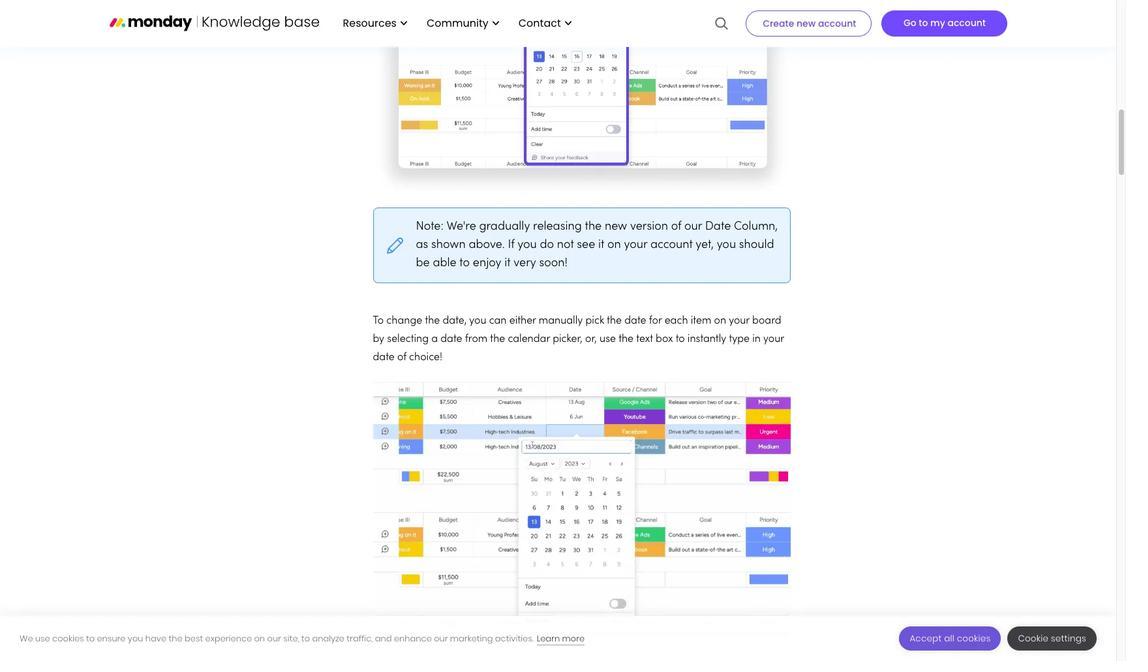 Task type: vqa. For each thing, say whether or not it's contained in the screenshot.
right only
no



Task type: locate. For each thing, give the bounding box(es) containing it.
2 horizontal spatial your
[[764, 334, 785, 345]]

version
[[631, 221, 669, 233]]

date,
[[443, 316, 467, 327]]

1 vertical spatial on
[[715, 316, 727, 327]]

2 horizontal spatial our
[[685, 221, 703, 233]]

cookie settings
[[1019, 633, 1087, 645]]

date right a at the left
[[441, 334, 463, 345]]

resources link
[[337, 12, 414, 35]]

0 horizontal spatial new
[[605, 221, 628, 233]]

your down version
[[624, 240, 648, 251]]

2 horizontal spatial date
[[625, 316, 647, 327]]

0 vertical spatial use
[[600, 334, 616, 345]]

1 horizontal spatial new
[[797, 17, 816, 30]]

traffic,
[[347, 632, 373, 645]]

calendar
[[508, 334, 550, 345]]

from
[[465, 334, 488, 345]]

marketing
[[450, 632, 493, 645]]

group 1 - 2023-08-16t105637.463.png image
[[373, 0, 791, 197]]

go to my account link
[[882, 10, 1008, 37]]

activities.
[[495, 632, 534, 645]]

0 vertical spatial on
[[608, 240, 621, 251]]

account down version
[[651, 240, 693, 251]]

account right my
[[948, 16, 987, 29]]

2 horizontal spatial on
[[715, 316, 727, 327]]

on inside to change the date, you can either manually pick the date for each item on your board by selecting a date from the calendar picker, or, use the text box to instantly type in your date of choice!
[[715, 316, 727, 327]]

1 horizontal spatial cookies
[[958, 633, 991, 645]]

see
[[577, 240, 596, 251]]

accept
[[910, 633, 942, 645]]

do
[[540, 240, 554, 251]]

your
[[624, 240, 648, 251], [729, 316, 750, 327], [764, 334, 785, 345]]

use
[[600, 334, 616, 345], [35, 632, 50, 645]]

on
[[608, 240, 621, 251], [715, 316, 727, 327], [254, 632, 265, 645]]

or,
[[586, 334, 597, 345]]

by
[[373, 334, 385, 345]]

go to my account
[[904, 16, 987, 29]]

account right create
[[819, 17, 857, 30]]

shown
[[432, 240, 466, 251]]

1 horizontal spatial account
[[819, 17, 857, 30]]

item
[[691, 316, 712, 327]]

our inside we're gradually releasing the new version of our date column, as shown above. if you do not see it on your account yet, you should be able to enjoy it very soon!
[[685, 221, 703, 233]]

of down selecting
[[398, 353, 407, 363]]

on right the see
[[608, 240, 621, 251]]

community
[[427, 16, 489, 31]]

0 horizontal spatial on
[[254, 632, 265, 645]]

0 horizontal spatial use
[[35, 632, 50, 645]]

0 horizontal spatial date
[[373, 353, 395, 363]]

create
[[763, 17, 795, 30]]

in
[[753, 334, 761, 345]]

cpt2308131809 1006x623.gif image
[[373, 377, 791, 636]]

use right we
[[35, 632, 50, 645]]

our right enhance
[[434, 632, 448, 645]]

to left ensure
[[86, 632, 95, 645]]

our
[[685, 221, 703, 233], [267, 632, 281, 645], [434, 632, 448, 645]]

note:
[[416, 221, 447, 233]]

account
[[948, 16, 987, 29], [819, 17, 857, 30], [651, 240, 693, 251]]

use right or,
[[600, 334, 616, 345]]

1 vertical spatial use
[[35, 632, 50, 645]]

as
[[416, 240, 429, 251]]

1 horizontal spatial on
[[608, 240, 621, 251]]

the inside we're gradually releasing the new version of our date column, as shown above. if you do not see it on your account yet, you should be able to enjoy it very soon!
[[585, 221, 602, 233]]

1 horizontal spatial your
[[729, 316, 750, 327]]

you
[[518, 240, 537, 251], [717, 240, 737, 251], [470, 316, 487, 327], [128, 632, 143, 645]]

dialog containing we use cookies to ensure you have the best experience on our site, to analyze traffic, and enhance our marketing activities.
[[0, 616, 1117, 661]]

0 vertical spatial new
[[797, 17, 816, 30]]

2 vertical spatial date
[[373, 353, 395, 363]]

0 horizontal spatial it
[[505, 258, 511, 269]]

soon!
[[540, 258, 568, 269]]

the down can
[[491, 334, 506, 345]]

it left the very
[[505, 258, 511, 269]]

new
[[797, 17, 816, 30], [605, 221, 628, 233]]

the
[[585, 221, 602, 233], [425, 316, 440, 327], [607, 316, 622, 327], [491, 334, 506, 345], [619, 334, 634, 345], [169, 632, 183, 645]]

search logo image
[[715, 0, 730, 47]]

our left 'site,'
[[267, 632, 281, 645]]

date
[[625, 316, 647, 327], [441, 334, 463, 345], [373, 353, 395, 363]]

more
[[563, 632, 585, 645]]

create new account link
[[746, 10, 872, 37]]

either
[[510, 316, 536, 327]]

0 horizontal spatial of
[[398, 353, 407, 363]]

dialog
[[0, 616, 1117, 661]]

new left version
[[605, 221, 628, 233]]

1 vertical spatial of
[[398, 353, 407, 363]]

1 horizontal spatial use
[[600, 334, 616, 345]]

your inside we're gradually releasing the new version of our date column, as shown above. if you do not see it on your account yet, you should be able to enjoy it very soon!
[[624, 240, 648, 251]]

on inside we're gradually releasing the new version of our date column, as shown above. if you do not see it on your account yet, you should be able to enjoy it very soon!
[[608, 240, 621, 251]]

analyze
[[312, 632, 345, 645]]

0 horizontal spatial cookies
[[52, 632, 84, 645]]

your up type
[[729, 316, 750, 327]]

experience
[[205, 632, 252, 645]]

be
[[416, 258, 430, 269]]

the right pick
[[607, 316, 622, 327]]

not
[[557, 240, 574, 251]]

text
[[637, 334, 653, 345]]

it right the see
[[599, 240, 605, 251]]

contact
[[519, 16, 561, 31]]

to right box
[[676, 334, 685, 345]]

1 vertical spatial date
[[441, 334, 463, 345]]

enhance
[[394, 632, 432, 645]]

on right "item"
[[715, 316, 727, 327]]

of inside we're gradually releasing the new version of our date column, as shown above. if you do not see it on your account yet, you should be able to enjoy it very soon!
[[672, 221, 682, 233]]

you inside to change the date, you can either manually pick the date for each item on your board by selecting a date from the calendar picker, or, use the text box to instantly type in your date of choice!
[[470, 316, 487, 327]]

settings
[[1052, 633, 1087, 645]]

0 horizontal spatial your
[[624, 240, 648, 251]]

to right able
[[460, 258, 470, 269]]

list
[[330, 0, 578, 47]]

cookies right we
[[52, 632, 84, 645]]

of right version
[[672, 221, 682, 233]]

the up the see
[[585, 221, 602, 233]]

choice!
[[409, 353, 443, 363]]

we
[[20, 632, 33, 645]]

your right in
[[764, 334, 785, 345]]

0 vertical spatial your
[[624, 240, 648, 251]]

should
[[740, 240, 775, 251]]

cookies right all
[[958, 633, 991, 645]]

date left for
[[625, 316, 647, 327]]

of
[[672, 221, 682, 233], [398, 353, 407, 363]]

to right go
[[920, 16, 929, 29]]

account inside we're gradually releasing the new version of our date column, as shown above. if you do not see it on your account yet, you should be able to enjoy it very soon!
[[651, 240, 693, 251]]

on right experience
[[254, 632, 265, 645]]

1 horizontal spatial it
[[599, 240, 605, 251]]

1 vertical spatial your
[[729, 316, 750, 327]]

date down the "by"
[[373, 353, 395, 363]]

0 horizontal spatial account
[[651, 240, 693, 251]]

cookies
[[52, 632, 84, 645], [958, 633, 991, 645]]

new right create
[[797, 17, 816, 30]]

it
[[599, 240, 605, 251], [505, 258, 511, 269]]

picker,
[[553, 334, 583, 345]]

accept all cookies
[[910, 633, 991, 645]]

my
[[931, 16, 946, 29]]

0 horizontal spatial our
[[267, 632, 281, 645]]

our up yet,
[[685, 221, 703, 233]]

cookies inside button
[[958, 633, 991, 645]]

you up from on the bottom of page
[[470, 316, 487, 327]]

for
[[649, 316, 662, 327]]

to
[[920, 16, 929, 29], [460, 258, 470, 269], [676, 334, 685, 345], [86, 632, 95, 645], [302, 632, 310, 645]]

1 horizontal spatial of
[[672, 221, 682, 233]]

1 vertical spatial new
[[605, 221, 628, 233]]

0 vertical spatial of
[[672, 221, 682, 233]]



Task type: describe. For each thing, give the bounding box(es) containing it.
to inside we're gradually releasing the new version of our date column, as shown above. if you do not see it on your account yet, you should be able to enjoy it very soon!
[[460, 258, 470, 269]]

we're
[[447, 221, 476, 233]]

column,
[[734, 221, 778, 233]]

can
[[489, 316, 507, 327]]

to right 'site,'
[[302, 632, 310, 645]]

ensure
[[97, 632, 126, 645]]

gradually
[[480, 221, 530, 233]]

1 horizontal spatial date
[[441, 334, 463, 345]]

all
[[945, 633, 955, 645]]

manually
[[539, 316, 583, 327]]

accept all cookies button
[[900, 627, 1002, 651]]

box
[[656, 334, 673, 345]]

yet,
[[696, 240, 714, 251]]

you right if
[[518, 240, 537, 251]]

type
[[730, 334, 750, 345]]

1 vertical spatial it
[[505, 258, 511, 269]]

new inside we're gradually releasing the new version of our date column, as shown above. if you do not see it on your account yet, you should be able to enjoy it very soon!
[[605, 221, 628, 233]]

the left best
[[169, 632, 183, 645]]

we use cookies to ensure you have the best experience on our site, to analyze traffic, and enhance our marketing activities. learn more
[[20, 632, 585, 645]]

0 vertical spatial date
[[625, 316, 647, 327]]

selecting
[[387, 334, 429, 345]]

main element
[[330, 0, 1008, 47]]

1 horizontal spatial our
[[434, 632, 448, 645]]

use inside to change the date, you can either manually pick the date for each item on your board by selecting a date from the calendar picker, or, use the text box to instantly type in your date of choice!
[[600, 334, 616, 345]]

go
[[904, 16, 917, 29]]

releasing
[[533, 221, 582, 233]]

site,
[[283, 632, 299, 645]]

above.
[[469, 240, 505, 251]]

pick
[[586, 316, 605, 327]]

cookies for all
[[958, 633, 991, 645]]

learn more link
[[537, 632, 585, 645]]

cookie
[[1019, 633, 1049, 645]]

of inside to change the date, you can either manually pick the date for each item on your board by selecting a date from the calendar picker, or, use the text box to instantly type in your date of choice!
[[398, 353, 407, 363]]

and
[[375, 632, 392, 645]]

date
[[706, 221, 731, 233]]

cookies for use
[[52, 632, 84, 645]]

2 vertical spatial your
[[764, 334, 785, 345]]

to inside main element
[[920, 16, 929, 29]]

instantly
[[688, 334, 727, 345]]

have
[[145, 632, 167, 645]]

learn
[[537, 632, 560, 645]]

able
[[433, 258, 457, 269]]

2 horizontal spatial account
[[948, 16, 987, 29]]

list containing resources
[[330, 0, 578, 47]]

the up a at the left
[[425, 316, 440, 327]]

change
[[387, 316, 423, 327]]

cookie settings button
[[1008, 627, 1098, 651]]

if
[[508, 240, 515, 251]]

each
[[665, 316, 689, 327]]

very
[[514, 258, 537, 269]]

to inside to change the date, you can either manually pick the date for each item on your board by selecting a date from the calendar picker, or, use the text box to instantly type in your date of choice!
[[676, 334, 685, 345]]

new inside create new account link
[[797, 17, 816, 30]]

monday.com logo image
[[109, 9, 320, 37]]

you left have
[[128, 632, 143, 645]]

0 vertical spatial it
[[599, 240, 605, 251]]

resources
[[343, 16, 397, 31]]

you down date
[[717, 240, 737, 251]]

create new account
[[763, 17, 857, 30]]

to
[[373, 316, 384, 327]]

we're gradually releasing the new version of our date column, as shown above. if you do not see it on your account yet, you should be able to enjoy it very soon!
[[416, 221, 778, 269]]

contact link
[[512, 12, 578, 35]]

the left text
[[619, 334, 634, 345]]

enjoy
[[473, 258, 502, 269]]

board
[[753, 316, 782, 327]]

2 vertical spatial on
[[254, 632, 265, 645]]

best
[[185, 632, 203, 645]]

a
[[432, 334, 438, 345]]

to change the date, you can either manually pick the date for each item on your board by selecting a date from the calendar picker, or, use the text box to instantly type in your date of choice!
[[373, 316, 785, 363]]

community link
[[420, 12, 506, 35]]



